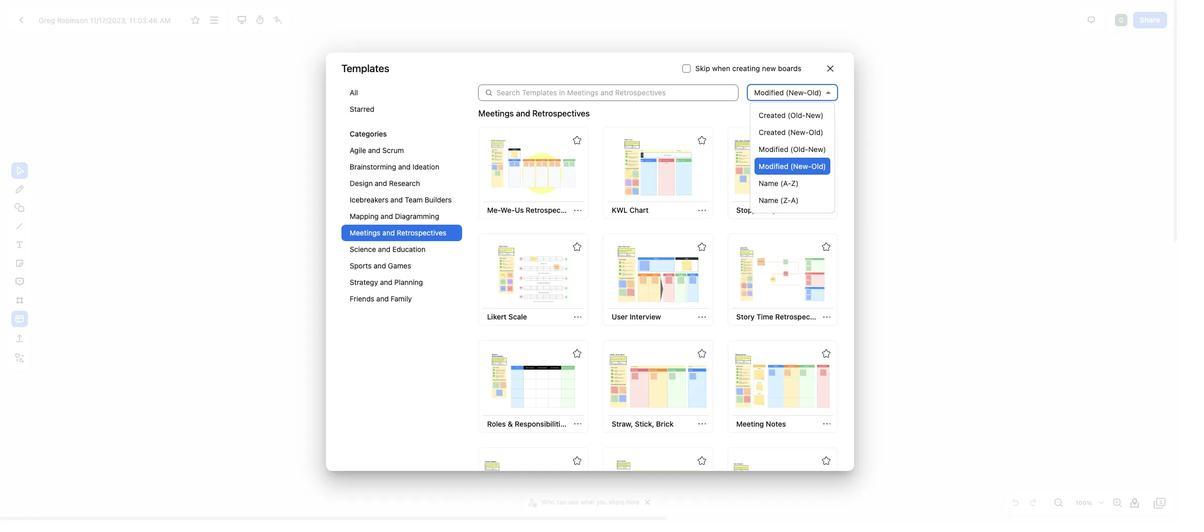 Task type: locate. For each thing, give the bounding box(es) containing it.
thumbnail for meeting notes image
[[734, 352, 832, 410]]

meetings and retrospectives
[[479, 109, 590, 118], [350, 228, 447, 237]]

modified (old-new)
[[759, 145, 827, 154]]

user interview
[[612, 313, 661, 322]]

old) up created (old-new) option
[[808, 88, 822, 97]]

likert scale button
[[483, 309, 532, 326]]

1 horizontal spatial meetings and retrospectives
[[479, 109, 590, 118]]

more options for likert scale image
[[574, 314, 582, 321]]

star this whiteboard image inside card for template story time retrospective element
[[823, 243, 831, 251]]

2 created from the top
[[759, 128, 786, 137]]

created up created (new-old)
[[759, 111, 786, 120]]

new) down created (new-old) option
[[809, 145, 827, 154]]

name left (a-
[[759, 179, 779, 188]]

modified (new-old) down modified (old-new) "option" on the top of page
[[759, 162, 827, 171]]

star this whiteboard image inside card for template meeting notes element
[[823, 350, 831, 358]]

1 horizontal spatial retrospective
[[776, 313, 823, 322]]

can
[[557, 499, 567, 507]]

(new- for created (new-old) option
[[788, 128, 809, 137]]

star this whiteboard image for kwl chart
[[698, 136, 706, 144]]

likert scale
[[487, 313, 527, 322]]

more options for me-we-us retrospective image
[[574, 207, 582, 214]]

created (old-new) option
[[755, 107, 831, 124]]

and
[[516, 109, 531, 118], [368, 146, 381, 155], [398, 162, 411, 171], [375, 179, 387, 188], [391, 195, 403, 204], [381, 212, 393, 221], [383, 228, 395, 237], [378, 245, 391, 254], [374, 261, 386, 270], [380, 278, 393, 287], [377, 294, 389, 303]]

0 vertical spatial modified (new-old)
[[755, 88, 822, 97]]

education
[[393, 245, 426, 254]]

straw, stick, brick
[[612, 420, 674, 429]]

1 vertical spatial (old-
[[791, 145, 809, 154]]

0 vertical spatial new)
[[806, 111, 824, 120]]

meetings and retrospectives status
[[479, 107, 590, 119]]

modified (new-old) for 'modified (new-old)' option in the top right of the page
[[759, 162, 827, 171]]

modified for 'modified (new-old)' option in the top right of the page
[[759, 162, 789, 171]]

star this whiteboard image down more options for user interview image
[[698, 350, 706, 358]]

thumbnail for likert scale image
[[485, 245, 583, 303]]

me-
[[487, 206, 501, 215]]

icebreakers
[[350, 195, 389, 204]]

friends
[[350, 294, 375, 303]]

new) for modified (old-new)
[[809, 145, 827, 154]]

1 vertical spatial retrospectives
[[397, 228, 447, 237]]

responsibilities
[[515, 420, 569, 429]]

name (z-a) option
[[755, 192, 831, 209]]

us
[[515, 206, 524, 215]]

0 vertical spatial name
[[759, 179, 779, 188]]

modified (new-old)
[[755, 88, 822, 97], [759, 162, 827, 171]]

0 vertical spatial (new-
[[786, 88, 808, 97]]

more options for kwl chart image
[[699, 207, 706, 214]]

star this whiteboard image down more options for kwl chart icon
[[698, 243, 706, 251]]

star this whiteboard image up the modified (old-new)
[[823, 136, 831, 144]]

1 vertical spatial meetings
[[350, 228, 381, 237]]

straw, stick, brick button
[[608, 416, 678, 433]]

all
[[350, 88, 358, 97]]

brick
[[657, 420, 674, 429]]

zoom in image
[[1112, 497, 1124, 510]]

1 vertical spatial old)
[[809, 128, 824, 137]]

straw,
[[612, 420, 633, 429]]

star this whiteboard image inside "card for template stop, start, continue" element
[[823, 136, 831, 144]]

0 horizontal spatial meetings
[[350, 228, 381, 237]]

1 vertical spatial meetings and retrospectives
[[350, 228, 447, 237]]

skip when creating new boards
[[696, 64, 802, 73]]

(new- inside popup button
[[786, 88, 808, 97]]

1 horizontal spatial meetings
[[479, 109, 514, 118]]

pages image
[[1154, 497, 1167, 510]]

(old- inside option
[[788, 111, 806, 120]]

kwl
[[612, 206, 628, 215]]

old) down the modified (old-new)
[[812, 162, 827, 171]]

meetings inside categories element
[[350, 228, 381, 237]]

retrospective left the more options for me-we-us retrospective image
[[526, 206, 573, 215]]

modified inside option
[[759, 162, 789, 171]]

0 vertical spatial modified
[[755, 88, 784, 97]]

share
[[609, 499, 625, 507]]

star this whiteboard image
[[698, 136, 706, 144], [573, 350, 582, 358], [823, 350, 831, 358], [698, 457, 706, 465], [823, 457, 831, 465]]

1 horizontal spatial retrospectives
[[533, 109, 590, 118]]

thumbnail for user interview image
[[609, 245, 707, 303]]

100
[[1076, 500, 1087, 507]]

card for template gap analysis element
[[728, 448, 838, 524]]

more tools image
[[13, 352, 26, 365]]

kwl chart button
[[608, 202, 653, 219]]

skip
[[696, 64, 711, 73]]

card for template story time retrospective element
[[728, 234, 838, 326]]

star this whiteboard image inside card for template roles & responsibilities element
[[573, 350, 582, 358]]

modified
[[755, 88, 784, 97], [759, 145, 789, 154], [759, 162, 789, 171]]

more options for story time retrospective image
[[823, 314, 831, 321]]

share button
[[1134, 12, 1168, 28]]

2 name from the top
[[759, 196, 779, 205]]

modified up name (a-z)
[[759, 162, 789, 171]]

old) for modified (new-old) popup button
[[808, 88, 822, 97]]

design and research
[[350, 179, 420, 188]]

old) inside popup button
[[808, 88, 822, 97]]

created
[[759, 111, 786, 120], [759, 128, 786, 137]]

thumbnail for gap analysis image
[[734, 459, 832, 517]]

zoom out image
[[1053, 497, 1065, 510]]

science
[[350, 245, 376, 254]]

retrospective left the more options for story time retrospective icon
[[776, 313, 823, 322]]

more options for straw, stick, brick image
[[699, 421, 706, 429]]

builders
[[425, 195, 452, 204]]

100 %
[[1076, 500, 1093, 507]]

team
[[405, 195, 423, 204]]

0 vertical spatial (old-
[[788, 111, 806, 120]]

story time retrospective
[[737, 313, 823, 322]]

stop, start, continue
[[737, 206, 808, 215]]

new)
[[806, 111, 824, 120], [809, 145, 827, 154]]

modified inside "option"
[[759, 145, 789, 154]]

(old- up created (new-old) option
[[788, 111, 806, 120]]

(new- up created (old-new) option
[[786, 88, 808, 97]]

sports and games
[[350, 261, 411, 270]]

Document name text field
[[31, 12, 186, 28]]

star this whiteboard image for likert scale
[[573, 243, 582, 251]]

more options for roles & responsibilities image
[[574, 421, 582, 429]]

0 vertical spatial retrospectives
[[533, 109, 590, 118]]

laser image
[[272, 14, 284, 26]]

more options for stop, start, continue image
[[823, 207, 831, 214]]

0 vertical spatial created
[[759, 111, 786, 120]]

created down created (old-new)
[[759, 128, 786, 137]]

1 created from the top
[[759, 111, 786, 120]]

0 vertical spatial meetings
[[479, 109, 514, 118]]

modified (new-old) up created (old-new)
[[755, 88, 822, 97]]

interview
[[630, 313, 661, 322]]

star this whiteboard image inside card for template sprint review element
[[698, 457, 706, 465]]

stick,
[[635, 420, 655, 429]]

1 vertical spatial new)
[[809, 145, 827, 154]]

(old-
[[788, 111, 806, 120], [791, 145, 809, 154]]

new) for created (old-new)
[[806, 111, 824, 120]]

dashboard image
[[15, 14, 27, 26]]

0 vertical spatial old)
[[808, 88, 822, 97]]

old)
[[808, 88, 822, 97], [809, 128, 824, 137], [812, 162, 827, 171]]

star this whiteboard image down more options for roles & responsibilities image
[[573, 457, 582, 465]]

retrospective
[[526, 206, 573, 215], [776, 313, 823, 322]]

name
[[759, 179, 779, 188], [759, 196, 779, 205]]

(new- up the z) at top
[[791, 162, 812, 171]]

new) inside option
[[806, 111, 824, 120]]

card for template sprint review element
[[603, 448, 713, 524]]

1 vertical spatial modified (new-old)
[[759, 162, 827, 171]]

modified (new-old) inside popup button
[[755, 88, 822, 97]]

star this whiteboard image down meetings and retrospectives status
[[573, 136, 582, 144]]

me-we-us retrospective
[[487, 206, 573, 215]]

modified for modified (new-old) popup button
[[755, 88, 784, 97]]

1 vertical spatial name
[[759, 196, 779, 205]]

modified down new at the top of the page
[[755, 88, 784, 97]]

categories
[[350, 129, 387, 138]]

agile and scrum
[[350, 146, 404, 155]]

modified inside popup button
[[755, 88, 784, 97]]

(new-
[[786, 88, 808, 97], [788, 128, 809, 137], [791, 162, 812, 171]]

and inside status
[[516, 109, 531, 118]]

planning
[[395, 278, 423, 287]]

star this whiteboard image down more options for stop, start, continue icon
[[823, 243, 831, 251]]

modified (new-old) for modified (new-old) popup button
[[755, 88, 822, 97]]

games
[[388, 261, 411, 270]]

timer image
[[254, 14, 266, 26]]

thumbnail for me-we-us retrospective image
[[485, 138, 583, 196]]

modified down created (new-old)
[[759, 145, 789, 154]]

chart
[[630, 206, 649, 215]]

2 vertical spatial modified
[[759, 162, 789, 171]]

card for template user interview element
[[603, 234, 713, 326]]

retrospectives inside status
[[533, 109, 590, 118]]

name up "start,"
[[759, 196, 779, 205]]

roles
[[487, 420, 506, 429]]

&
[[508, 420, 513, 429]]

thumbnail for sprint review image
[[609, 459, 707, 517]]

(old- for created
[[788, 111, 806, 120]]

(old- up 'modified (new-old)' option in the top right of the page
[[791, 145, 809, 154]]

name for name (a-z)
[[759, 179, 779, 188]]

star this whiteboard image down the more options for me-we-us retrospective image
[[573, 243, 582, 251]]

1 name from the top
[[759, 179, 779, 188]]

list box
[[750, 102, 835, 214]]

strategy
[[350, 278, 378, 287]]

continue
[[778, 206, 808, 215]]

more options for user interview image
[[699, 314, 706, 321]]

0 horizontal spatial meetings and retrospectives
[[350, 228, 447, 237]]

scale
[[509, 313, 527, 322]]

stop, start, continue button
[[733, 202, 813, 219]]

1 vertical spatial created
[[759, 128, 786, 137]]

z)
[[792, 179, 799, 188]]

star this whiteboard image inside card for template change request element
[[573, 457, 582, 465]]

thumbnail for story time retrospective image
[[734, 245, 832, 303]]

star this whiteboard image
[[190, 14, 202, 26], [573, 136, 582, 144], [823, 136, 831, 144], [573, 243, 582, 251], [698, 243, 706, 251], [823, 243, 831, 251], [698, 350, 706, 358], [573, 457, 582, 465]]

starred
[[350, 105, 375, 113]]

(new- down created (old-new) option
[[788, 128, 809, 137]]

1 vertical spatial (new-
[[788, 128, 809, 137]]

list box containing created (old-new)
[[750, 102, 835, 214]]

science and education
[[350, 245, 426, 254]]

(old- inside "option"
[[791, 145, 809, 154]]

thumbnail for roles & responsibilities image
[[485, 352, 583, 410]]

created (new-old) option
[[755, 124, 831, 141]]

you
[[597, 499, 607, 507]]

2 vertical spatial old)
[[812, 162, 827, 171]]

new) inside "option"
[[809, 145, 827, 154]]

0 horizontal spatial retrospectives
[[397, 228, 447, 237]]

old) down created (old-new) option
[[809, 128, 824, 137]]

modified (new-old) inside option
[[759, 162, 827, 171]]

new) up created (new-old) option
[[806, 111, 824, 120]]

0 vertical spatial retrospective
[[526, 206, 573, 215]]

what
[[581, 499, 595, 507]]

retrospectives inside categories element
[[397, 228, 447, 237]]

2 vertical spatial (new-
[[791, 162, 812, 171]]

retrospectives
[[533, 109, 590, 118], [397, 228, 447, 237]]

kwl chart
[[612, 206, 649, 215]]

star this whiteboard image inside card for template user interview element
[[698, 243, 706, 251]]

1 vertical spatial modified
[[759, 145, 789, 154]]



Task type: describe. For each thing, give the bounding box(es) containing it.
scrum
[[383, 146, 404, 155]]

templates image
[[13, 313, 26, 325]]

star this whiteboard image for story time retrospective
[[823, 243, 831, 251]]

start,
[[757, 206, 776, 215]]

created (old-new)
[[759, 111, 824, 120]]

1 vertical spatial retrospective
[[776, 313, 823, 322]]

friends and family
[[350, 294, 412, 303]]

meeting
[[737, 420, 764, 429]]

(a-
[[781, 179, 792, 188]]

(new- for 'modified (new-old)' option in the top right of the page
[[791, 162, 812, 171]]

new
[[763, 64, 776, 73]]

modified (new-old) option
[[755, 158, 831, 175]]

story time retrospective button
[[733, 309, 823, 326]]

user
[[612, 313, 628, 322]]

a)
[[791, 196, 799, 205]]

thumbnail for stop, start, continue image
[[734, 138, 832, 196]]

card for template roles & responsibilities element
[[479, 341, 589, 433]]

who can see what you share here button
[[527, 495, 642, 511]]

comment panel image
[[1086, 14, 1098, 26]]

user interview button
[[608, 309, 666, 326]]

card for template meeting notes element
[[728, 341, 838, 433]]

card for template kwl chart element
[[603, 127, 713, 219]]

templates
[[342, 62, 390, 74]]

notes
[[766, 420, 787, 429]]

stop,
[[737, 206, 755, 215]]

upload pdfs and images image
[[13, 333, 26, 345]]

card for template change request element
[[479, 448, 589, 524]]

roles & responsibilities
[[487, 420, 569, 429]]

share
[[1140, 15, 1161, 24]]

Search Templates in Meetings and Retrospectives text field
[[497, 84, 739, 101]]

likert
[[487, 313, 507, 322]]

card for template me-we-us retrospective element
[[479, 127, 589, 219]]

star this whiteboard image for meeting notes
[[823, 350, 831, 358]]

who can see what you share here
[[542, 499, 640, 507]]

(z-
[[781, 196, 791, 205]]

diagramming
[[395, 212, 439, 221]]

me-we-us retrospective button
[[483, 202, 573, 219]]

card for template likert scale element
[[479, 234, 589, 326]]

star this whiteboard image for me-we-us retrospective
[[573, 136, 582, 144]]

sports
[[350, 261, 372, 270]]

categories element
[[342, 84, 462, 318]]

modified (old-new) option
[[755, 141, 831, 158]]

star this whiteboard image for roles & responsibilities
[[573, 350, 582, 358]]

name for name (z-a)
[[759, 196, 779, 205]]

meetings and retrospectives inside categories element
[[350, 228, 447, 237]]

old) for created (new-old) option
[[809, 128, 824, 137]]

meeting notes
[[737, 420, 787, 429]]

%
[[1087, 500, 1093, 507]]

star this whiteboard image left more options image
[[190, 14, 202, 26]]

see
[[569, 499, 579, 507]]

thumbnail for change request image
[[485, 459, 583, 517]]

0 vertical spatial meetings and retrospectives
[[479, 109, 590, 118]]

old) for 'modified (new-old)' option in the top right of the page
[[812, 162, 827, 171]]

more options image
[[208, 14, 220, 26]]

thumbnail for kwl chart image
[[609, 138, 707, 196]]

(new- for modified (new-old) popup button
[[786, 88, 808, 97]]

ideation
[[413, 162, 440, 171]]

who
[[542, 499, 555, 507]]

created for created (new-old)
[[759, 128, 786, 137]]

here
[[627, 499, 640, 507]]

we-
[[501, 206, 515, 215]]

meetings and retrospectives element
[[478, 126, 839, 524]]

strategy and planning
[[350, 278, 423, 287]]

0 horizontal spatial retrospective
[[526, 206, 573, 215]]

mapping and diagramming
[[350, 212, 439, 221]]

star this whiteboard image for user interview
[[698, 243, 706, 251]]

thumbnail for straw, stick, brick image
[[609, 352, 707, 410]]

star this whiteboard image for straw, stick, brick
[[698, 350, 706, 358]]

star this whiteboard image for stop, start, continue
[[823, 136, 831, 144]]

meetings inside status
[[479, 109, 514, 118]]

(old- for modified
[[791, 145, 809, 154]]

created for created (old-new)
[[759, 111, 786, 120]]

more options for meeting notes image
[[823, 421, 831, 429]]

created (new-old)
[[759, 128, 824, 137]]

roles & responsibilities button
[[483, 416, 572, 433]]

design
[[350, 179, 373, 188]]

icebreakers and team builders
[[350, 195, 452, 204]]

brainstorming
[[350, 162, 396, 171]]

card for template straw, stick, brick element
[[603, 341, 713, 433]]

boards
[[778, 64, 802, 73]]

name (a-z) option
[[755, 175, 831, 192]]

family
[[391, 294, 412, 303]]

time
[[757, 313, 774, 322]]

name (z-a)
[[759, 196, 799, 205]]

when
[[713, 64, 731, 73]]

modified for modified (old-new) "option" on the top of page
[[759, 145, 789, 154]]

brainstorming and ideation
[[350, 162, 440, 171]]

meeting notes button
[[733, 416, 791, 433]]

card for template stop, start, continue element
[[728, 127, 838, 219]]

creating
[[733, 64, 761, 73]]

mapping
[[350, 212, 379, 221]]

star this whiteboard image inside card for template gap analysis element
[[823, 457, 831, 465]]

present image
[[236, 14, 248, 26]]

modified (new-old) button
[[747, 76, 839, 109]]

research
[[389, 179, 420, 188]]

story
[[737, 313, 755, 322]]

name (a-z)
[[759, 179, 799, 188]]

agile
[[350, 146, 366, 155]]



Task type: vqa. For each thing, say whether or not it's contained in the screenshot.
History
no



